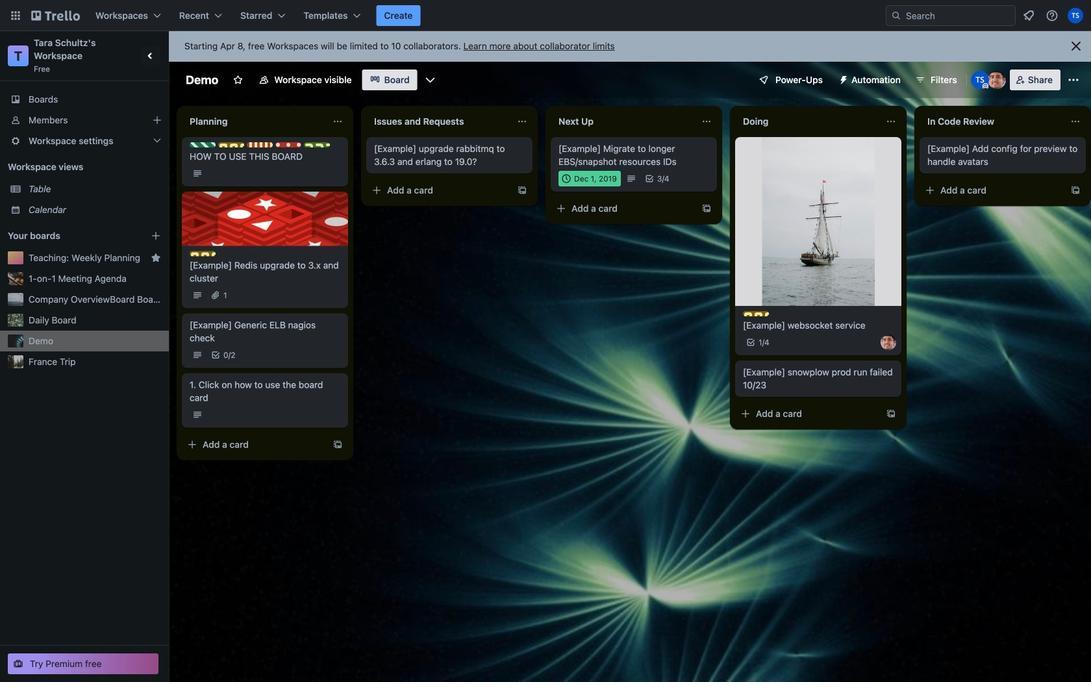 Task type: vqa. For each thing, say whether or not it's contained in the screenshot.
Members link
no



Task type: describe. For each thing, give the bounding box(es) containing it.
your boards with 6 items element
[[8, 228, 131, 244]]

1 vertical spatial create from template… image
[[886, 409, 897, 419]]

sm image
[[834, 70, 852, 88]]

customize views image
[[424, 73, 437, 86]]

Board name text field
[[179, 70, 225, 90]]

this member is an admin of this board. image
[[983, 83, 989, 89]]

0 vertical spatial color: yellow, title: "ready to merge" element
[[218, 142, 244, 148]]

color: green, title: "verified in staging" element
[[190, 142, 216, 148]]

star or unstar board image
[[233, 75, 243, 85]]

0 horizontal spatial create from template… image
[[333, 440, 343, 450]]

show menu image
[[1068, 73, 1081, 86]]

open information menu image
[[1046, 9, 1059, 22]]

1 horizontal spatial create from template… image
[[517, 185, 528, 196]]

2 vertical spatial color: yellow, title: "ready to merge" element
[[743, 311, 769, 316]]

0 vertical spatial james peterson (jamespeterson93) image
[[988, 71, 1007, 89]]

starred icon image
[[151, 253, 161, 263]]



Task type: locate. For each thing, give the bounding box(es) containing it.
0 horizontal spatial james peterson (jamespeterson93) image
[[881, 335, 897, 350]]

1 horizontal spatial tara schultz (taraschultz7) image
[[1068, 8, 1084, 23]]

0 horizontal spatial create from template… image
[[702, 203, 712, 214]]

1 vertical spatial color: yellow, title: "ready to merge" element
[[190, 251, 216, 256]]

None text field
[[182, 111, 328, 132], [367, 111, 512, 132], [182, 111, 328, 132], [367, 111, 512, 132]]

color: lime, title: "secrets" element
[[304, 142, 330, 148]]

james peterson (jamespeterson93) image
[[988, 71, 1007, 89], [881, 335, 897, 350]]

None text field
[[551, 111, 697, 132], [736, 111, 881, 132], [920, 111, 1066, 132], [551, 111, 697, 132], [736, 111, 881, 132], [920, 111, 1066, 132]]

0 vertical spatial tara schultz (taraschultz7) image
[[1068, 8, 1084, 23]]

add board image
[[151, 231, 161, 241]]

primary element
[[0, 0, 1092, 31]]

1 horizontal spatial create from template… image
[[886, 409, 897, 419]]

search image
[[892, 10, 902, 21]]

workspace navigation collapse icon image
[[142, 47, 160, 65]]

1 horizontal spatial color: yellow, title: "ready to merge" element
[[218, 142, 244, 148]]

0 horizontal spatial color: yellow, title: "ready to merge" element
[[190, 251, 216, 256]]

color: yellow, title: "ready to merge" element
[[218, 142, 244, 148], [190, 251, 216, 256], [743, 311, 769, 316]]

1 vertical spatial james peterson (jamespeterson93) image
[[881, 335, 897, 350]]

0 notifications image
[[1022, 8, 1037, 23]]

Search field
[[886, 5, 1016, 26]]

0 vertical spatial create from template… image
[[702, 203, 712, 214]]

2 horizontal spatial create from template… image
[[1071, 185, 1081, 196]]

1 vertical spatial tara schultz (taraschultz7) image
[[971, 71, 990, 89]]

tara schultz (taraschultz7) image
[[1068, 8, 1084, 23], [971, 71, 990, 89]]

back to home image
[[31, 5, 80, 26]]

create from template… image
[[517, 185, 528, 196], [1071, 185, 1081, 196], [333, 440, 343, 450]]

1 horizontal spatial james peterson (jamespeterson93) image
[[988, 71, 1007, 89]]

color: orange, title: "manual deploy steps" element
[[247, 142, 273, 148]]

color: red, title: "unshippable!" element
[[276, 142, 302, 148]]

2 horizontal spatial color: yellow, title: "ready to merge" element
[[743, 311, 769, 316]]

0 horizontal spatial tara schultz (taraschultz7) image
[[971, 71, 990, 89]]

None checkbox
[[559, 171, 621, 187]]

create from template… image
[[702, 203, 712, 214], [886, 409, 897, 419]]



